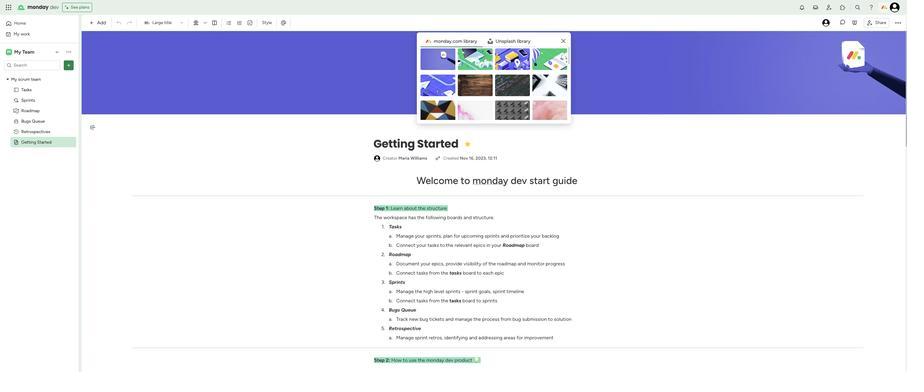 Task type: vqa. For each thing, say whether or not it's contained in the screenshot.


Task type: describe. For each thing, give the bounding box(es) containing it.
created
[[443, 156, 459, 161]]

share
[[876, 20, 887, 25]]

search everything image
[[855, 4, 861, 10]]

solution
[[554, 316, 572, 322]]

sprints inside list box
[[21, 98, 35, 103]]

identifying
[[444, 335, 468, 341]]

c
[[453, 38, 455, 44]]

step for step 1: learn about the structure
[[374, 205, 385, 211]]

share button
[[864, 18, 890, 28]]

addressing
[[479, 335, 503, 341]]

1 horizontal spatial for
[[517, 335, 523, 341]]

1 o from the left
[[438, 38, 441, 44]]

. for sprints
[[384, 279, 385, 285]]

from for board to each epic
[[429, 270, 440, 276]]

2 n from the left
[[499, 38, 502, 44]]

d
[[444, 38, 447, 44]]

2 horizontal spatial dev
[[511, 175, 527, 186]]

1 vertical spatial bugs
[[389, 307, 400, 313]]

3
[[382, 279, 384, 285]]

the right of
[[489, 261, 496, 267]]

see plans
[[71, 5, 89, 10]]

retros,
[[429, 335, 443, 341]]

0 horizontal spatial dev
[[50, 4, 59, 11]]

each
[[483, 270, 494, 276]]

photo 1556139943 4bdca53adf1e.jpeg image
[[458, 100, 493, 122]]

board for board to each epic
[[463, 270, 476, 276]]

step 2: how to use the monday dev product 💡
[[374, 357, 481, 363]]

the down plan
[[446, 242, 454, 248]]

2 m from the left
[[458, 38, 463, 44]]

visibility
[[464, 261, 482, 267]]

3 l from the left
[[517, 38, 518, 44]]

numbered list image
[[237, 20, 242, 26]]

2 vertical spatial roadmap
[[389, 252, 411, 257]]

a . for document your epics, provide visibility of the roadmap and monitor progress
[[389, 261, 393, 267]]

creator
[[383, 156, 398, 161]]

0 horizontal spatial sprint
[[415, 335, 428, 341]]

make doc full width button
[[372, 124, 423, 134]]

photo 1553532434 5ab5b6b84993.jpeg image
[[421, 100, 456, 122]]

1 vertical spatial tasks
[[389, 224, 402, 230]]

style
[[262, 20, 272, 25]]

prioritize
[[510, 233, 530, 239]]

. for manage sprint retros, identifying and addressing areas for improvement
[[392, 335, 393, 341]]

1:
[[386, 205, 390, 211]]

2 o from the left
[[455, 38, 458, 44]]

5
[[382, 326, 384, 331]]

style button
[[259, 18, 275, 28]]

to down nov
[[461, 175, 470, 186]]

in
[[487, 242, 491, 248]]

and right identifying
[[469, 335, 477, 341]]

the left process
[[474, 316, 481, 322]]

b . for connect your tasks to the relevant epics in your roadmap board
[[389, 242, 393, 248]]

0 vertical spatial tasks
[[21, 87, 32, 92]]

. for tasks
[[384, 224, 385, 230]]

and left 'monitor'
[[518, 261, 526, 267]]

0 horizontal spatial started
[[37, 139, 52, 145]]

your for document your epics, provide visibility of the roadmap and monitor progress
[[421, 261, 431, 267]]

see plans button
[[62, 3, 92, 12]]

1 m from the left
[[434, 38, 438, 44]]

large
[[152, 20, 163, 25]]

manage the high level sprints - sprint goals, sprint timeline
[[396, 289, 524, 294]]

1 l from the left
[[464, 38, 465, 44]]

💡
[[474, 357, 480, 363]]

has
[[409, 215, 416, 220]]

0 vertical spatial monday
[[27, 4, 49, 11]]

how
[[392, 357, 402, 363]]

provide
[[446, 261, 463, 267]]

workspace image
[[6, 49, 12, 55]]

2 y from the left
[[475, 38, 477, 44]]

agenda.png image
[[533, 48, 567, 70]]

1 n from the left
[[441, 38, 444, 44]]

help image
[[869, 4, 875, 10]]

select product image
[[6, 4, 12, 10]]

make doc full width
[[383, 126, 420, 132]]

start
[[530, 175, 550, 186]]

1 s from the left
[[502, 38, 504, 44]]

epics
[[474, 242, 485, 248]]

1 y from the left
[[449, 38, 452, 44]]

u n s p l a s h l i b r a r y
[[496, 38, 531, 44]]

retrospective
[[389, 326, 421, 331]]

progress
[[546, 261, 565, 267]]

large title
[[152, 20, 172, 25]]

to down plan
[[440, 242, 445, 248]]

created nov 16, 2023, 12:11
[[443, 156, 497, 161]]

. for retrospective
[[384, 326, 385, 331]]

track new bug tickets and manage the process from bug submission to solution
[[396, 316, 572, 322]]

u
[[496, 38, 499, 44]]

2 bug from the left
[[513, 316, 521, 322]]

2:
[[386, 357, 390, 363]]

3 .
[[382, 279, 385, 285]]

manage your sprints, plan for upcoming sprints and prioritize your backlog
[[396, 233, 559, 239]]

manage sprint retros, identifying and addressing areas for improvement
[[396, 335, 554, 341]]

new
[[409, 316, 419, 322]]

connect for connect your tasks to the relevant epics in your roadmap board
[[396, 242, 416, 248]]

williams
[[411, 156, 427, 161]]

relevant
[[455, 242, 473, 248]]

1 r from the left
[[469, 38, 471, 44]]

plans
[[79, 5, 89, 10]]

paper_plane.png image
[[421, 74, 456, 96]]

to left solution at the bottom of the page
[[548, 316, 553, 322]]

invite members image
[[826, 4, 833, 10]]

connect for connect tasks from the tasks board to sprints
[[396, 298, 416, 304]]

getting started inside list box
[[21, 139, 52, 145]]

getting inside field
[[374, 136, 415, 152]]

of
[[483, 261, 488, 267]]

tasks down high
[[417, 298, 428, 304]]

getting inside list box
[[21, 139, 36, 145]]

2 .
[[382, 252, 385, 257]]

creator maria williams
[[383, 156, 427, 161]]

your left "backlog" at the bottom right of the page
[[531, 233, 541, 239]]

structure
[[427, 205, 447, 211]]

b for connect tasks from the tasks board to sprints
[[389, 298, 392, 304]]

layout image
[[212, 20, 217, 26]]

see
[[71, 5, 78, 10]]

maria williams image
[[890, 2, 900, 12]]

a . for manage sprint retros, identifying and addressing areas for improvement
[[389, 335, 393, 341]]

work
[[21, 31, 30, 37]]

about
[[404, 205, 417, 211]]

apps image
[[840, 4, 846, 10]]

monitor
[[527, 261, 545, 267]]

the
[[374, 215, 382, 220]]

workspace selection element
[[6, 48, 35, 56]]

improvement
[[524, 335, 554, 341]]

welcome
[[417, 175, 458, 186]]

connect tasks from the tasks board to sprints
[[396, 298, 497, 304]]

tickets
[[430, 316, 444, 322]]

team
[[22, 49, 34, 55]]

to down goals,
[[477, 298, 481, 304]]

retrospectives
[[21, 129, 50, 134]]

roadmap inside list box
[[21, 108, 40, 113]]

my for my work
[[14, 31, 19, 37]]

2 l from the left
[[507, 38, 508, 44]]

-
[[462, 289, 464, 294]]

. for manage your sprints, plan for upcoming sprints and prioritize your backlog
[[392, 233, 393, 239]]

document your epics, provide visibility of the roadmap and monitor progress
[[396, 261, 565, 267]]

1 vertical spatial queue
[[401, 307, 416, 313]]

4
[[381, 307, 384, 313]]



Task type: locate. For each thing, give the bounding box(es) containing it.
nov
[[460, 156, 468, 161]]

sprints left -
[[446, 289, 461, 294]]

bug left submission in the bottom right of the page
[[513, 316, 521, 322]]

roadmap down the prioritize
[[503, 242, 525, 248]]

add button
[[87, 18, 110, 28]]

your left epics,
[[421, 261, 431, 267]]

m
[[7, 49, 11, 54]]

scrum
[[18, 77, 30, 82]]

my left work
[[14, 31, 19, 37]]

1 vertical spatial bugs queue
[[389, 307, 416, 313]]

2 vertical spatial monday
[[427, 357, 444, 363]]

2
[[382, 252, 384, 257]]

getting started up williams
[[374, 136, 459, 152]]

manage for manage sprint retros, identifying and addressing areas for improvement
[[396, 335, 414, 341]]

public board image
[[13, 87, 19, 93]]

started down retrospectives
[[37, 139, 52, 145]]

sprint right -
[[465, 289, 478, 294]]

team
[[31, 77, 41, 82]]

1 vertical spatial board
[[463, 270, 476, 276]]

bug right the new in the bottom of the page
[[420, 316, 428, 322]]

0 horizontal spatial l
[[464, 38, 465, 44]]

sprints right '3 .'
[[389, 279, 405, 285]]

2 i from the left
[[518, 38, 519, 44]]

connect for connect tasks from the tasks board to each epic
[[396, 270, 416, 276]]

my team
[[14, 49, 34, 55]]

b . for connect tasks from the tasks board to sprints
[[389, 298, 393, 304]]

process
[[482, 316, 500, 322]]

2 vertical spatial dev
[[445, 357, 454, 363]]

list box
[[0, 73, 79, 231]]

0 horizontal spatial y
[[449, 38, 452, 44]]

bugs queue
[[21, 119, 45, 124], [389, 307, 416, 313]]

l right c
[[464, 38, 465, 44]]

1 horizontal spatial i
[[518, 38, 519, 44]]

step for step 2: how to use the monday dev product 💡
[[374, 357, 385, 363]]

track
[[396, 316, 408, 322]]

my right workspace image
[[14, 49, 21, 55]]

2 horizontal spatial roadmap
[[503, 242, 525, 248]]

1 vertical spatial b .
[[389, 270, 393, 276]]

bugs up retrospectives
[[21, 119, 31, 124]]

0 vertical spatial roadmap
[[21, 108, 40, 113]]

to
[[461, 175, 470, 186], [440, 242, 445, 248], [477, 270, 482, 276], [477, 298, 481, 304], [548, 316, 553, 322], [403, 357, 408, 363]]

2 horizontal spatial l
[[517, 38, 518, 44]]

connect tasks from the tasks board to each epic
[[396, 270, 504, 276]]

1 vertical spatial my
[[14, 49, 21, 55]]

1 horizontal spatial l
[[507, 38, 508, 44]]

2 s from the left
[[511, 38, 513, 44]]

0 horizontal spatial bugs queue
[[21, 119, 45, 124]]

a . for manage the high level sprints - sprint goals, sprint timeline
[[389, 289, 393, 294]]

0 vertical spatial sprints
[[485, 233, 500, 239]]

real_estate.png image
[[495, 48, 530, 70]]

5 .
[[382, 326, 385, 331]]

0 vertical spatial dev
[[50, 4, 59, 11]]

roadmap up document
[[389, 252, 411, 257]]

following
[[426, 215, 446, 220]]

1 horizontal spatial bug
[[513, 316, 521, 322]]

0 horizontal spatial queue
[[32, 119, 45, 124]]

1 horizontal spatial queue
[[401, 307, 416, 313]]

2 manage from the top
[[396, 289, 414, 294]]

make
[[383, 126, 393, 132]]

h
[[513, 38, 516, 44]]

boards
[[447, 215, 463, 220]]

my work button
[[4, 29, 66, 39]]

your right in
[[492, 242, 502, 248]]

dev left see
[[50, 4, 59, 11]]

product
[[455, 357, 472, 363]]

sprints down goals,
[[483, 298, 497, 304]]

getting started inside getting started field
[[374, 136, 459, 152]]

getting
[[374, 136, 415, 152], [21, 139, 36, 145]]

1 vertical spatial monday
[[473, 175, 509, 186]]

for
[[454, 233, 460, 239], [517, 335, 523, 341]]

0 horizontal spatial getting
[[21, 139, 36, 145]]

backlog
[[542, 233, 559, 239]]

.
[[452, 38, 453, 44], [384, 224, 385, 230], [392, 233, 393, 239], [392, 242, 393, 248], [384, 252, 385, 257], [392, 261, 393, 267], [392, 270, 393, 276], [384, 279, 385, 285], [392, 289, 393, 294], [392, 298, 393, 304], [384, 307, 385, 313], [392, 316, 393, 322], [384, 326, 385, 331], [392, 335, 393, 341]]

tasks down workspace
[[389, 224, 402, 230]]

s
[[502, 38, 504, 44], [511, 38, 513, 44]]

0 horizontal spatial sprints
[[21, 98, 35, 103]]

queue up the new in the bottom of the page
[[401, 307, 416, 313]]

4 .
[[381, 307, 385, 313]]

for right plan
[[454, 233, 460, 239]]

sprint
[[465, 289, 478, 294], [493, 289, 506, 294], [415, 335, 428, 341]]

photo 1546962339 5ff89552b8ed.jpeg image
[[458, 74, 493, 96]]

1 horizontal spatial s
[[511, 38, 513, 44]]

my for my scrum team
[[11, 77, 17, 82]]

getting down make doc full width button
[[374, 136, 415, 152]]

manage for manage your sprints, plan for upcoming sprints and prioritize your backlog
[[396, 233, 414, 239]]

2 vertical spatial manage
[[396, 335, 414, 341]]

bug
[[420, 316, 428, 322], [513, 316, 521, 322]]

full
[[403, 126, 408, 132]]

bugs queue up track
[[389, 307, 416, 313]]

1 horizontal spatial monday
[[427, 357, 444, 363]]

structure:
[[473, 215, 495, 220]]

2 vertical spatial connect
[[396, 298, 416, 304]]

bulleted list image
[[226, 20, 232, 26]]

2 step from the top
[[374, 357, 385, 363]]

connect up document
[[396, 242, 416, 248]]

2 b . from the top
[[389, 270, 393, 276]]

manage left high
[[396, 289, 414, 294]]

y left c
[[449, 38, 452, 44]]

i
[[465, 38, 466, 44], [518, 38, 519, 44]]

0 horizontal spatial bugs
[[21, 119, 31, 124]]

checklist image
[[247, 20, 253, 26]]

o right d
[[455, 38, 458, 44]]

sprints,
[[426, 233, 442, 239]]

tasks
[[21, 87, 32, 92], [389, 224, 402, 230]]

s right p
[[511, 38, 513, 44]]

the right use
[[418, 357, 425, 363]]

and
[[464, 215, 472, 220], [501, 233, 509, 239], [518, 261, 526, 267], [446, 316, 454, 322], [469, 335, 477, 341]]

remove from favorites image
[[465, 141, 471, 147]]

m right c
[[458, 38, 463, 44]]

timeline
[[507, 289, 524, 294]]

workspace
[[384, 215, 407, 220]]

width
[[410, 126, 420, 132]]

. for manage the high level sprints - sprint goals, sprint timeline
[[392, 289, 393, 294]]

photo 1557597774 9d273605dfa9.jpeg image
[[495, 100, 530, 122]]

mention image
[[281, 20, 287, 26]]

. for document your epics, provide visibility of the roadmap and monitor progress
[[392, 261, 393, 267]]

1 horizontal spatial o
[[455, 38, 458, 44]]

m left d
[[434, 38, 438, 44]]

s right the u
[[502, 38, 504, 44]]

tasks down provide
[[450, 270, 462, 276]]

0 horizontal spatial s
[[502, 38, 504, 44]]

3 a . from the top
[[389, 289, 393, 294]]

your for connect your tasks to the relevant epics in your roadmap board
[[417, 242, 427, 248]]

1 vertical spatial manage
[[396, 289, 414, 294]]

1 vertical spatial connect
[[396, 270, 416, 276]]

the workspace has the following boards and structure:
[[374, 215, 495, 220]]

bugs queue inside list box
[[21, 119, 45, 124]]

notifications image
[[799, 4, 805, 10]]

queue up retrospectives
[[32, 119, 45, 124]]

2 connect from the top
[[396, 270, 416, 276]]

b for connect your tasks to the relevant epics in your roadmap board
[[389, 242, 392, 248]]

1 vertical spatial dev
[[511, 175, 527, 186]]

from
[[429, 270, 440, 276], [429, 298, 440, 304], [501, 316, 511, 322]]

0 horizontal spatial n
[[441, 38, 444, 44]]

1 horizontal spatial dev
[[445, 357, 454, 363]]

my for my team
[[14, 49, 21, 55]]

12:11
[[488, 156, 497, 161]]

m o n d a y . c o m l i b r a r y
[[434, 38, 477, 44]]

4 a . from the top
[[389, 316, 393, 322]]

l right h
[[517, 38, 518, 44]]

getting started down retrospectives
[[21, 139, 52, 145]]

0 vertical spatial bugs
[[21, 119, 31, 124]]

a .
[[389, 233, 393, 239], [389, 261, 393, 267], [389, 289, 393, 294], [389, 316, 393, 322], [389, 335, 393, 341]]

monday up home 'button'
[[27, 4, 49, 11]]

started up created
[[417, 136, 459, 152]]

monday
[[27, 4, 49, 11], [473, 175, 509, 186], [427, 357, 444, 363]]

0 horizontal spatial tasks
[[21, 87, 32, 92]]

2 a . from the top
[[389, 261, 393, 267]]

a . for manage your sprints, plan for upcoming sprints and prioritize your backlog
[[389, 233, 393, 239]]

a . for track new bug tickets and manage the process from bug submission to solution
[[389, 316, 393, 322]]

0 horizontal spatial m
[[434, 38, 438, 44]]

bugs inside list box
[[21, 119, 31, 124]]

my inside workspace selection element
[[14, 49, 21, 55]]

n left p
[[499, 38, 502, 44]]

. for roadmap
[[384, 252, 385, 257]]

1 step from the top
[[374, 205, 385, 211]]

y right h
[[528, 38, 531, 44]]

1 horizontal spatial y
[[475, 38, 477, 44]]

to left 'each'
[[477, 270, 482, 276]]

board activity image
[[823, 19, 830, 27]]

y up done.png image
[[475, 38, 477, 44]]

the down epics,
[[441, 270, 448, 276]]

sprint right goals,
[[493, 289, 506, 294]]

0 vertical spatial my
[[14, 31, 19, 37]]

1 vertical spatial sprints
[[446, 289, 461, 294]]

for right the 'areas'
[[517, 335, 523, 341]]

1 horizontal spatial started
[[417, 136, 459, 152]]

1 vertical spatial sprints
[[389, 279, 405, 285]]

3 r from the left
[[522, 38, 524, 44]]

connect your tasks to the relevant epics in your roadmap board
[[396, 242, 539, 248]]

public board image
[[13, 139, 19, 145]]

0 horizontal spatial roadmap
[[21, 108, 40, 113]]

0 horizontal spatial getting started
[[21, 139, 52, 145]]

1
[[382, 224, 384, 230]]

1 bug from the left
[[420, 316, 428, 322]]

1 vertical spatial from
[[429, 298, 440, 304]]

1 i from the left
[[465, 38, 466, 44]]

board down visibility
[[463, 270, 476, 276]]

0 vertical spatial queue
[[32, 119, 45, 124]]

1 connect from the top
[[396, 242, 416, 248]]

connect up track
[[396, 298, 416, 304]]

welcome to monday dev start guide
[[417, 175, 578, 186]]

the left high
[[415, 289, 422, 294]]

option
[[0, 74, 79, 75]]

0 vertical spatial board
[[526, 242, 539, 248]]

1 vertical spatial roadmap
[[503, 242, 525, 248]]

to left use
[[403, 357, 408, 363]]

1 horizontal spatial n
[[499, 38, 502, 44]]

home
[[14, 21, 26, 26]]

1 vertical spatial for
[[517, 335, 523, 341]]

from for board to sprints
[[429, 298, 440, 304]]

workspace options image
[[66, 49, 72, 55]]

l left h
[[507, 38, 508, 44]]

your left sprints,
[[415, 233, 425, 239]]

high
[[424, 289, 433, 294]]

connect
[[396, 242, 416, 248], [396, 270, 416, 276], [396, 298, 416, 304]]

0 vertical spatial for
[[454, 233, 460, 239]]

sprints down my scrum team
[[21, 98, 35, 103]]

1 manage from the top
[[396, 233, 414, 239]]

0 vertical spatial manage
[[396, 233, 414, 239]]

3 manage from the top
[[396, 335, 414, 341]]

0 horizontal spatial bug
[[420, 316, 428, 322]]

the right about
[[418, 205, 426, 211]]

from right process
[[501, 316, 511, 322]]

manage for manage the high level sprints - sprint goals, sprint timeline
[[396, 289, 414, 294]]

1 a . from the top
[[389, 233, 393, 239]]

connect down document
[[396, 270, 416, 276]]

epic
[[495, 270, 504, 276]]

photo 1559251606 c623743a6d76.jpeg image
[[533, 100, 567, 122]]

Getting Started field
[[372, 136, 460, 152]]

home button
[[4, 18, 66, 28]]

from down level
[[429, 298, 440, 304]]

step 1: learn about the structure
[[374, 205, 448, 211]]

the down level
[[441, 298, 448, 304]]

getting right public board image at the top of page
[[21, 139, 36, 145]]

list box containing my scrum team
[[0, 73, 79, 231]]

my inside button
[[14, 31, 19, 37]]

1 horizontal spatial tasks
[[389, 224, 402, 230]]

. for track new bug tickets and manage the process from bug submission to solution
[[392, 316, 393, 322]]

done.png image
[[458, 48, 493, 70]]

monday down 12:11
[[473, 175, 509, 186]]

0 vertical spatial b .
[[389, 242, 393, 248]]

sprints up in
[[485, 233, 500, 239]]

0 vertical spatial from
[[429, 270, 440, 276]]

1 horizontal spatial bugs queue
[[389, 307, 416, 313]]

tasks down manage the high level sprints - sprint goals, sprint timeline
[[450, 298, 461, 304]]

roadmap up retrospectives
[[21, 108, 40, 113]]

16,
[[469, 156, 475, 161]]

4 r from the left
[[526, 38, 528, 44]]

1 vertical spatial step
[[374, 357, 385, 363]]

1 horizontal spatial getting
[[374, 136, 415, 152]]

2 r from the left
[[473, 38, 475, 44]]

from down epics,
[[429, 270, 440, 276]]

caret down image
[[6, 77, 9, 81]]

2 vertical spatial b .
[[389, 298, 393, 304]]

n left c
[[441, 38, 444, 44]]

doc
[[394, 126, 402, 132]]

p
[[504, 38, 507, 44]]

my
[[14, 31, 19, 37], [14, 49, 21, 55], [11, 77, 17, 82]]

and left the prioritize
[[501, 233, 509, 239]]

title
[[164, 20, 172, 25]]

0 horizontal spatial monday
[[27, 4, 49, 11]]

2 vertical spatial my
[[11, 77, 17, 82]]

level
[[434, 289, 444, 294]]

tasks down document
[[417, 270, 428, 276]]

step
[[374, 205, 385, 211], [374, 357, 385, 363]]

my right caret down "icon"
[[11, 77, 17, 82]]

step left 2:
[[374, 357, 385, 363]]

document
[[396, 261, 420, 267]]

inbox image
[[813, 4, 819, 10]]

2 horizontal spatial monday
[[473, 175, 509, 186]]

1 horizontal spatial bugs
[[389, 307, 400, 313]]

1 horizontal spatial sprints
[[389, 279, 405, 285]]

queue inside list box
[[32, 119, 45, 124]]

0 vertical spatial bugs queue
[[21, 119, 45, 124]]

dev left 'start'
[[511, 175, 527, 186]]

b for connect tasks from the tasks board to each epic
[[389, 270, 392, 276]]

use
[[409, 357, 417, 363]]

board down -
[[463, 298, 475, 304]]

bugs queue up retrospectives
[[21, 119, 45, 124]]

o left d
[[438, 38, 441, 44]]

2 horizontal spatial y
[[528, 38, 531, 44]]

board for board to sprints
[[463, 298, 475, 304]]

your down sprints,
[[417, 242, 427, 248]]

i right c
[[465, 38, 466, 44]]

board down the prioritize
[[526, 242, 539, 248]]

sprint left 'retros,'
[[415, 335, 428, 341]]

2 vertical spatial board
[[463, 298, 475, 304]]

2 vertical spatial from
[[501, 316, 511, 322]]

my work
[[14, 31, 30, 37]]

queue
[[32, 119, 45, 124], [401, 307, 416, 313]]

1 horizontal spatial getting started
[[374, 136, 459, 152]]

3 b . from the top
[[389, 298, 393, 304]]

started inside field
[[417, 136, 459, 152]]

Search in workspace field
[[13, 62, 51, 69]]

options image
[[66, 62, 72, 68]]

1 horizontal spatial sprint
[[465, 289, 478, 294]]

0 vertical spatial connect
[[396, 242, 416, 248]]

step left "1:" at the bottom left
[[374, 205, 385, 211]]

5 a . from the top
[[389, 335, 393, 341]]

n
[[441, 38, 444, 44], [499, 38, 502, 44]]

tasks right public board icon
[[21, 87, 32, 92]]

tasks down sprints,
[[428, 242, 439, 248]]

2 horizontal spatial sprint
[[493, 289, 506, 294]]

the right has at bottom
[[417, 215, 425, 220]]

i right h
[[518, 38, 519, 44]]

learn
[[391, 205, 403, 211]]

and right tickets
[[446, 316, 454, 322]]

guide
[[553, 175, 578, 186]]

sprints
[[485, 233, 500, 239], [446, 289, 461, 294], [483, 298, 497, 304]]

0 horizontal spatial i
[[465, 38, 466, 44]]

my scrum team
[[11, 77, 41, 82]]

manage down has at bottom
[[396, 233, 414, 239]]

photo 1551419762 4a3d998f6292.jpeg image
[[495, 74, 530, 96]]

bugs right 4 .
[[389, 307, 400, 313]]

0 vertical spatial step
[[374, 205, 385, 211]]

manage down retrospective
[[396, 335, 414, 341]]

and right boards at bottom
[[464, 215, 472, 220]]

1 .
[[382, 224, 385, 230]]

3 y from the left
[[528, 38, 531, 44]]

. for bugs queue
[[384, 307, 385, 313]]

3 connect from the top
[[396, 298, 416, 304]]

photo 1551522355 dbf80597eba8.jpeg image
[[533, 74, 567, 96]]

dev left product
[[445, 357, 454, 363]]

0 horizontal spatial for
[[454, 233, 460, 239]]

1 horizontal spatial m
[[458, 38, 463, 44]]

2023,
[[476, 156, 487, 161]]

2 vertical spatial sprints
[[483, 298, 497, 304]]

monday right use
[[427, 357, 444, 363]]

1 b . from the top
[[389, 242, 393, 248]]

your for manage your sprints, plan for upcoming sprints and prioritize your backlog
[[415, 233, 425, 239]]

areas
[[504, 335, 516, 341]]

b . for connect tasks from the tasks board to each epic
[[389, 270, 393, 276]]

0 vertical spatial sprints
[[21, 98, 35, 103]]

0 horizontal spatial o
[[438, 38, 441, 44]]

1 horizontal spatial roadmap
[[389, 252, 411, 257]]

upcoming
[[461, 233, 484, 239]]

v2 ellipsis image
[[896, 19, 901, 27]]



